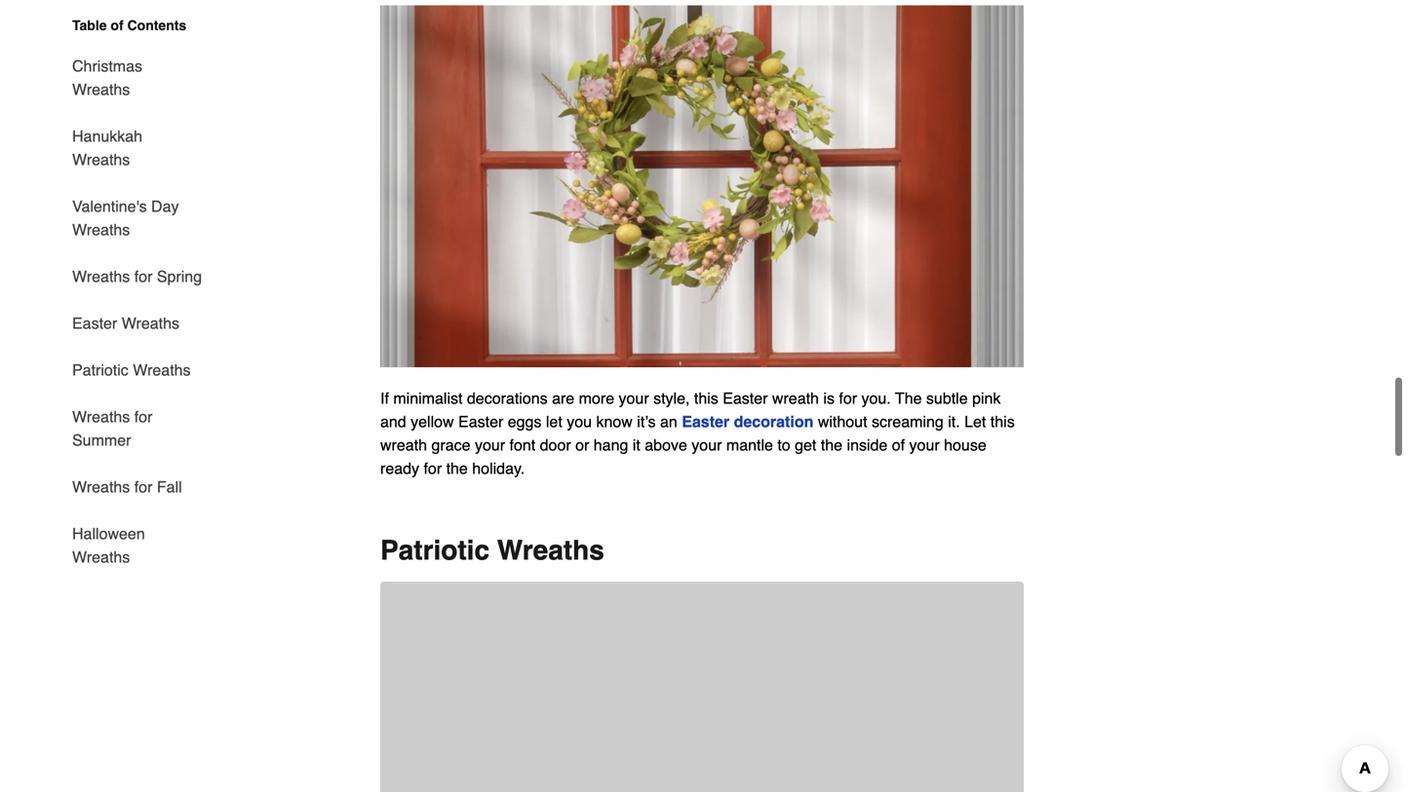 Task type: describe. For each thing, give the bounding box(es) containing it.
wreaths down summer
[[72, 478, 130, 496]]

house
[[944, 436, 987, 454]]

font
[[510, 436, 536, 454]]

easter down decorations
[[458, 413, 503, 431]]

your inside if minimalist decorations are more your style, this easter wreath is for you. the subtle pink and yellow easter eggs let you know it's an
[[619, 390, 649, 408]]

pink
[[972, 390, 1001, 408]]

0 vertical spatial of
[[111, 18, 123, 33]]

hang
[[594, 436, 628, 454]]

christmas
[[72, 57, 142, 75]]

wreaths for spring
[[72, 268, 202, 286]]

to
[[777, 436, 791, 454]]

if minimalist decorations are more your style, this easter wreath is for you. the subtle pink and yellow easter eggs let you know it's an
[[380, 390, 1001, 431]]

easter inside table of contents element
[[72, 314, 117, 333]]

let
[[964, 413, 986, 431]]

wreaths for summer
[[72, 408, 153, 450]]

table of contents
[[72, 18, 186, 33]]

contents
[[127, 18, 186, 33]]

the
[[895, 390, 922, 408]]

eggs
[[508, 413, 542, 431]]

minimalist
[[393, 390, 463, 408]]

summer
[[72, 431, 131, 450]]

wreaths inside halloween wreaths
[[72, 548, 130, 567]]

it
[[633, 436, 640, 454]]

it.
[[948, 413, 960, 431]]

wreaths for summer link
[[72, 394, 203, 464]]

let
[[546, 413, 562, 431]]

red, white and blue patriotic wreath hung on a white wall. image
[[380, 582, 1024, 793]]

hanukkah wreaths
[[72, 127, 142, 169]]

table of contents element
[[57, 16, 203, 569]]

and
[[380, 413, 406, 431]]

easter up easter decoration in the bottom of the page
[[723, 390, 768, 408]]

without
[[818, 413, 867, 431]]

for for wreaths for spring
[[134, 268, 153, 286]]

holiday.
[[472, 460, 525, 478]]

0 horizontal spatial the
[[446, 460, 468, 478]]

is
[[823, 390, 835, 408]]

hanukkah
[[72, 127, 142, 145]]

wreaths for spring link
[[72, 254, 202, 300]]

this inside without screaming it. let this wreath grace your font door or hang it above your mantle to get the inside of your house ready for the holiday.
[[991, 413, 1015, 431]]

this inside if minimalist decorations are more your style, this easter wreath is for you. the subtle pink and yellow easter eggs let you know it's an
[[694, 390, 718, 408]]

for for wreaths for summer
[[134, 408, 153, 426]]

christmas wreaths link
[[72, 43, 203, 113]]

for inside without screaming it. let this wreath grace your font door or hang it above your mantle to get the inside of your house ready for the holiday.
[[424, 460, 442, 478]]

your up 'holiday.'
[[475, 436, 505, 454]]

wreaths for fall link
[[72, 464, 182, 511]]

table
[[72, 18, 107, 33]]

wreaths down 'holiday.'
[[497, 535, 604, 566]]

1 vertical spatial patriotic
[[380, 535, 490, 566]]

hanukkah wreaths link
[[72, 113, 203, 183]]

wreaths down easter wreaths link
[[133, 361, 191, 379]]

wreaths for fall
[[72, 478, 182, 496]]

patriotic wreaths link
[[72, 347, 191, 394]]

of inside without screaming it. let this wreath grace your font door or hang it above your mantle to get the inside of your house ready for the holiday.
[[892, 436, 905, 454]]

easter wreaths
[[72, 314, 179, 333]]

decorations
[[467, 390, 548, 408]]



Task type: vqa. For each thing, say whether or not it's contained in the screenshot.
the inside
yes



Task type: locate. For each thing, give the bounding box(es) containing it.
wreaths inside the valentine's day wreaths
[[72, 221, 130, 239]]

fall
[[157, 478, 182, 496]]

an
[[660, 413, 677, 431]]

wreaths down hanukkah
[[72, 151, 130, 169]]

of down screaming
[[892, 436, 905, 454]]

0 vertical spatial wreath
[[772, 390, 819, 408]]

screaming
[[872, 413, 944, 431]]

wreath inside without screaming it. let this wreath grace your font door or hang it above your mantle to get the inside of your house ready for the holiday.
[[380, 436, 427, 454]]

this right the style,
[[694, 390, 718, 408]]

0 horizontal spatial patriotic
[[72, 361, 129, 379]]

easter wreaths link
[[72, 300, 179, 347]]

0 vertical spatial this
[[694, 390, 718, 408]]

for inside wreaths for summer
[[134, 408, 153, 426]]

wreath
[[772, 390, 819, 408], [380, 436, 427, 454]]

1 vertical spatial of
[[892, 436, 905, 454]]

1 horizontal spatial patriotic
[[380, 535, 490, 566]]

patriotic inside table of contents element
[[72, 361, 129, 379]]

the down without
[[821, 436, 843, 454]]

easter decoration link
[[682, 413, 814, 431]]

wreaths down wreaths for spring link
[[122, 314, 179, 333]]

wreath with flowers, easter eggs and greenery hanging on a red front door. image
[[380, 6, 1024, 368]]

1 horizontal spatial this
[[991, 413, 1015, 431]]

0 vertical spatial patriotic wreaths
[[72, 361, 191, 379]]

1 vertical spatial wreath
[[380, 436, 427, 454]]

easter up patriotic wreaths link
[[72, 314, 117, 333]]

know
[[596, 413, 633, 431]]

1 horizontal spatial patriotic wreaths
[[380, 535, 604, 566]]

for inside wreaths for fall link
[[134, 478, 153, 496]]

halloween wreaths
[[72, 525, 145, 567]]

wreaths inside wreaths for summer
[[72, 408, 130, 426]]

for
[[134, 268, 153, 286], [839, 390, 857, 408], [134, 408, 153, 426], [424, 460, 442, 478], [134, 478, 153, 496]]

0 vertical spatial the
[[821, 436, 843, 454]]

inside
[[847, 436, 888, 454]]

patriotic down ready
[[380, 535, 490, 566]]

wreaths up summer
[[72, 408, 130, 426]]

for left the spring
[[134, 268, 153, 286]]

easter decoration
[[682, 413, 814, 431]]

0 horizontal spatial patriotic wreaths
[[72, 361, 191, 379]]

easter right an
[[682, 413, 730, 431]]

0 horizontal spatial wreath
[[380, 436, 427, 454]]

valentine's
[[72, 197, 147, 215]]

patriotic wreaths down 'holiday.'
[[380, 535, 604, 566]]

or
[[575, 436, 589, 454]]

patriotic wreaths
[[72, 361, 191, 379], [380, 535, 604, 566]]

are
[[552, 390, 575, 408]]

for right 'is'
[[839, 390, 857, 408]]

1 horizontal spatial the
[[821, 436, 843, 454]]

wreaths down christmas
[[72, 80, 130, 98]]

of right table
[[111, 18, 123, 33]]

0 vertical spatial patriotic
[[72, 361, 129, 379]]

decoration
[[734, 413, 814, 431]]

your down if minimalist decorations are more your style, this easter wreath is for you. the subtle pink and yellow easter eggs let you know it's an
[[692, 436, 722, 454]]

yellow
[[411, 413, 454, 431]]

1 vertical spatial the
[[446, 460, 468, 478]]

christmas wreaths
[[72, 57, 142, 98]]

more
[[579, 390, 614, 408]]

ready
[[380, 460, 419, 478]]

you
[[567, 413, 592, 431]]

your down screaming
[[909, 436, 940, 454]]

above
[[645, 436, 687, 454]]

for down the 'grace'
[[424, 460, 442, 478]]

0 horizontal spatial of
[[111, 18, 123, 33]]

wreaths down valentine's on the left
[[72, 221, 130, 239]]

valentine's day wreaths
[[72, 197, 179, 239]]

wreath inside if minimalist decorations are more your style, this easter wreath is for you. the subtle pink and yellow easter eggs let you know it's an
[[772, 390, 819, 408]]

it's
[[637, 413, 656, 431]]

halloween wreaths link
[[72, 511, 203, 569]]

valentine's day wreaths link
[[72, 183, 203, 254]]

halloween
[[72, 525, 145, 543]]

wreaths inside "christmas wreaths"
[[72, 80, 130, 98]]

if
[[380, 390, 389, 408]]

easter
[[72, 314, 117, 333], [723, 390, 768, 408], [458, 413, 503, 431], [682, 413, 730, 431]]

1 horizontal spatial of
[[892, 436, 905, 454]]

for down patriotic wreaths link
[[134, 408, 153, 426]]

mantle
[[726, 436, 773, 454]]

the down the 'grace'
[[446, 460, 468, 478]]

style,
[[653, 390, 690, 408]]

spring
[[157, 268, 202, 286]]

patriotic
[[72, 361, 129, 379], [380, 535, 490, 566]]

subtle
[[926, 390, 968, 408]]

wreaths inside 'hanukkah wreaths'
[[72, 151, 130, 169]]

this
[[694, 390, 718, 408], [991, 413, 1015, 431]]

0 horizontal spatial this
[[694, 390, 718, 408]]

you.
[[862, 390, 891, 408]]

wreath up decoration
[[772, 390, 819, 408]]

wreath up ready
[[380, 436, 427, 454]]

1 vertical spatial this
[[991, 413, 1015, 431]]

wreaths down the halloween
[[72, 548, 130, 567]]

of
[[111, 18, 123, 33], [892, 436, 905, 454]]

patriotic down easter wreaths link
[[72, 361, 129, 379]]

door
[[540, 436, 571, 454]]

your
[[619, 390, 649, 408], [475, 436, 505, 454], [692, 436, 722, 454], [909, 436, 940, 454]]

for left fall
[[134, 478, 153, 496]]

get
[[795, 436, 817, 454]]

this right let
[[991, 413, 1015, 431]]

the
[[821, 436, 843, 454], [446, 460, 468, 478]]

1 horizontal spatial wreath
[[772, 390, 819, 408]]

for inside wreaths for spring link
[[134, 268, 153, 286]]

patriotic wreaths down easter wreaths link
[[72, 361, 191, 379]]

patriotic wreaths inside table of contents element
[[72, 361, 191, 379]]

wreaths up easter wreaths on the left top of page
[[72, 268, 130, 286]]

wreaths
[[72, 80, 130, 98], [72, 151, 130, 169], [72, 221, 130, 239], [72, 268, 130, 286], [122, 314, 179, 333], [133, 361, 191, 379], [72, 408, 130, 426], [72, 478, 130, 496], [497, 535, 604, 566], [72, 548, 130, 567]]

day
[[151, 197, 179, 215]]

for inside if minimalist decorations are more your style, this easter wreath is for you. the subtle pink and yellow easter eggs let you know it's an
[[839, 390, 857, 408]]

for for wreaths for fall
[[134, 478, 153, 496]]

grace
[[431, 436, 470, 454]]

without screaming it. let this wreath grace your font door or hang it above your mantle to get the inside of your house ready for the holiday.
[[380, 413, 1015, 478]]

your up it's
[[619, 390, 649, 408]]

1 vertical spatial patriotic wreaths
[[380, 535, 604, 566]]



